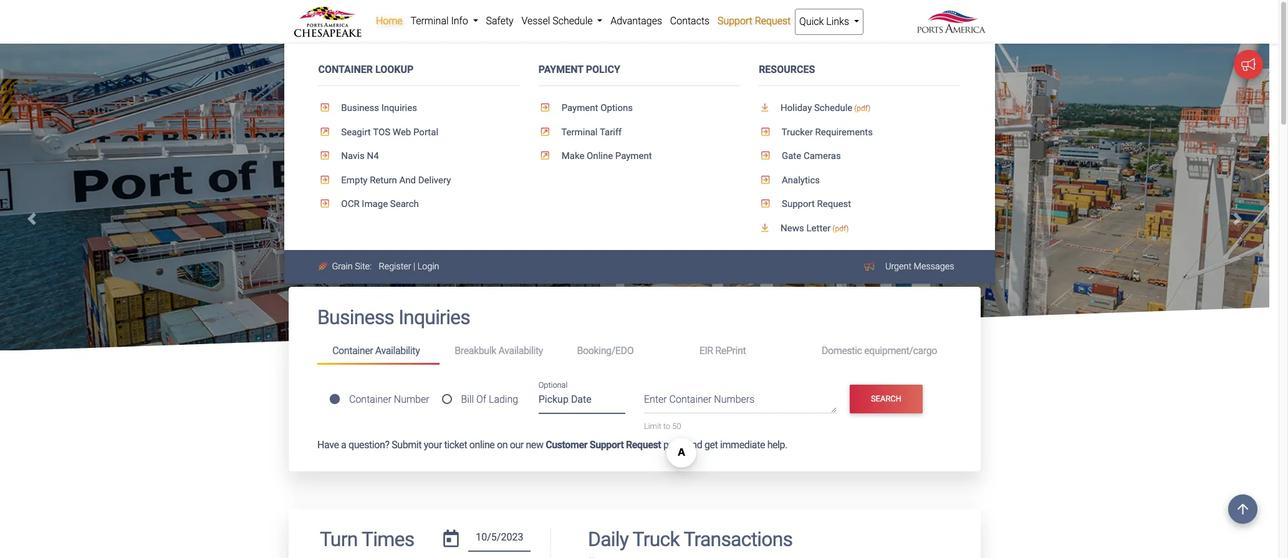 Task type: locate. For each thing, give the bounding box(es) containing it.
to
[[386, 124, 399, 142], [632, 163, 640, 175], [390, 193, 398, 205], [664, 422, 671, 431]]

resources
[[759, 64, 816, 75]]

request left the 'quick'
[[755, 15, 791, 27]]

terminal tariff link
[[539, 120, 741, 144]]

0 vertical spatial ports
[[403, 124, 439, 142]]

0 vertical spatial our
[[432, 193, 445, 205]]

support request up news letter (pdf)
[[780, 198, 852, 210]]

2 horizontal spatial support
[[782, 198, 815, 210]]

wheat image
[[318, 262, 330, 271]]

arrow to bottom image left news at the right of the page
[[759, 223, 779, 232]]

business inquiries up "tos"
[[339, 102, 417, 114]]

login
[[418, 262, 440, 272]]

advanced
[[415, 178, 455, 190]]

llc
[[590, 124, 616, 142]]

news
[[781, 223, 805, 234]]

seagirt inside the quick links element
[[341, 126, 371, 138]]

main content containing business inquiries
[[279, 287, 991, 558]]

support right customer
[[590, 439, 624, 451]]

trucker requirements
[[780, 126, 873, 138]]

advantages link
[[607, 9, 667, 34]]

breakbulk availability
[[455, 345, 543, 357]]

our right on
[[510, 439, 524, 451]]

vessel
[[522, 15, 550, 27]]

limit
[[644, 422, 662, 431]]

1 vertical spatial support request
[[780, 198, 852, 210]]

service.
[[585, 193, 616, 205]]

0 vertical spatial support request link
[[714, 9, 795, 34]]

a right have
[[341, 439, 346, 451]]

trucker
[[782, 126, 813, 138]]

request up letter
[[818, 198, 852, 210]]

terminal inside terminal tariff link
[[562, 126, 598, 138]]

utilizing
[[382, 178, 413, 190]]

chesapeake up make
[[503, 124, 587, 142]]

1 vertical spatial request
[[818, 198, 852, 210]]

online
[[470, 439, 495, 451]]

booking/edo link
[[562, 340, 685, 363]]

(pdf) for letter
[[833, 224, 849, 233]]

availability inside "link"
[[375, 345, 420, 357]]

schedule for vessel
[[553, 15, 593, 27]]

schedule up trucker requirements on the right top of page
[[815, 102, 853, 114]]

0 horizontal spatial request
[[626, 439, 661, 451]]

port left 'of'
[[319, 193, 336, 205]]

support down analytics
[[782, 198, 815, 210]]

container up 'container number'
[[333, 345, 373, 357]]

0 vertical spatial a
[[615, 148, 620, 160]]

availability up 'container number'
[[375, 345, 420, 357]]

business inquiries inside business inquiries 'link'
[[339, 102, 417, 114]]

0 horizontal spatial port
[[319, 193, 336, 205]]

1 horizontal spatial availability
[[499, 345, 543, 357]]

payment up the "terminal tariff"
[[562, 102, 599, 114]]

container left lookup
[[318, 64, 373, 75]]

1 horizontal spatial search
[[871, 394, 902, 404]]

ocr
[[341, 198, 360, 210]]

0 vertical spatial arrow to bottom image
[[759, 103, 779, 112]]

support inside main content
[[590, 439, 624, 451]]

container left number
[[349, 393, 392, 405]]

1 vertical spatial ports
[[477, 148, 499, 160]]

1 horizontal spatial a
[[615, 148, 620, 160]]

terminal inside seagirt marine terminal is operated by ports america chesapeake under a public- private partnership with the maryland port administration.                         we are committed to developing and utilizing advanced technologies and enhanced infrastructure at the port of baltimore to provide                         our customers and bcos world-class service.
[[380, 148, 416, 160]]

0 horizontal spatial schedule
[[553, 15, 593, 27]]

container up the 50
[[670, 394, 712, 406]]

0 vertical spatial port
[[472, 163, 489, 175]]

(pdf) inside news letter (pdf)
[[833, 224, 849, 233]]

equipment/cargo
[[865, 345, 938, 357]]

submit
[[392, 439, 422, 451]]

business up welcome
[[341, 102, 379, 114]]

2 arrow to bottom image from the top
[[759, 223, 779, 232]]

portal
[[414, 126, 439, 138]]

contacts link
[[667, 9, 714, 34]]

1 horizontal spatial schedule
[[815, 102, 853, 114]]

1 vertical spatial chesapeake
[[537, 148, 587, 160]]

1 vertical spatial support request link
[[759, 192, 961, 216]]

the down is
[[416, 163, 429, 175]]

1 arrow to bottom image from the top
[[759, 103, 779, 112]]

breakbulk
[[455, 345, 497, 357]]

go to top image
[[1229, 495, 1258, 524]]

0 vertical spatial america
[[443, 124, 500, 142]]

messages
[[914, 262, 955, 272]]

0 horizontal spatial (pdf)
[[833, 224, 849, 233]]

the right the at in the top left of the page
[[638, 178, 651, 190]]

business inquiries
[[339, 102, 417, 114], [318, 306, 470, 330]]

support request link
[[714, 9, 795, 34], [759, 192, 961, 216]]

our inside seagirt marine terminal is operated by ports america chesapeake under a public- private partnership with the maryland port administration.                         we are committed to developing and utilizing advanced technologies and enhanced infrastructure at the port of baltimore to provide                         our customers and bcos world-class service.
[[432, 193, 445, 205]]

arrow to bottom image
[[759, 103, 779, 112], [759, 223, 779, 232]]

0 horizontal spatial support
[[590, 439, 624, 451]]

make
[[562, 150, 585, 162]]

container for container lookup
[[318, 64, 373, 75]]

availability for container availability
[[375, 345, 420, 357]]

2 vertical spatial support
[[590, 439, 624, 451]]

0 vertical spatial search
[[390, 198, 419, 210]]

0 horizontal spatial our
[[432, 193, 445, 205]]

1 vertical spatial a
[[341, 439, 346, 451]]

a inside seagirt marine terminal is operated by ports america chesapeake under a public- private partnership with the maryland port administration.                         we are committed to developing and utilizing advanced technologies and enhanced infrastructure at the port of baltimore to provide                         our customers and bcos world-class service.
[[615, 148, 620, 160]]

main content
[[279, 287, 991, 558]]

0 vertical spatial seagirt
[[341, 126, 371, 138]]

ports
[[403, 124, 439, 142], [477, 148, 499, 160]]

1 horizontal spatial our
[[510, 439, 524, 451]]

contacts
[[671, 15, 710, 27]]

america
[[443, 124, 500, 142], [501, 148, 535, 160]]

1 vertical spatial terminal
[[562, 126, 598, 138]]

safety link
[[482, 9, 518, 34]]

your
[[424, 439, 442, 451]]

1 vertical spatial arrow to bottom image
[[759, 223, 779, 232]]

0 vertical spatial chesapeake
[[503, 124, 587, 142]]

search down domestic equipment/cargo link
[[871, 394, 902, 404]]

inquiries down login link
[[399, 306, 470, 330]]

1 horizontal spatial request
[[755, 15, 791, 27]]

page
[[664, 439, 685, 451]]

Optional text field
[[539, 390, 626, 414]]

1 vertical spatial (pdf)
[[833, 224, 849, 233]]

1 vertical spatial payment
[[562, 102, 599, 114]]

0 horizontal spatial america
[[443, 124, 500, 142]]

quick links element
[[284, 44, 995, 284]]

0 vertical spatial support
[[718, 15, 753, 27]]

request inside the quick links element
[[818, 198, 852, 210]]

bill
[[461, 393, 474, 405]]

have a question? submit your ticket online on our new customer support request page and get immediate help.
[[318, 439, 788, 451]]

0 vertical spatial terminal
[[411, 15, 449, 27]]

quick links
[[800, 16, 852, 27]]

schedule right the vessel
[[553, 15, 593, 27]]

a right under at left
[[615, 148, 620, 160]]

container inside container availability "link"
[[333, 345, 373, 357]]

chesapeake up we
[[537, 148, 587, 160]]

seagirt up marine
[[341, 126, 371, 138]]

1 vertical spatial support
[[782, 198, 815, 210]]

ocr image search
[[339, 198, 419, 210]]

(pdf) inside holiday schedule (pdf)
[[855, 104, 871, 113]]

bill of lading
[[461, 393, 518, 405]]

1 vertical spatial search
[[871, 394, 902, 404]]

ports right by
[[477, 148, 499, 160]]

search down utilizing
[[390, 198, 419, 210]]

0 horizontal spatial availability
[[375, 345, 420, 357]]

0 vertical spatial (pdf)
[[855, 104, 871, 113]]

container inside the quick links element
[[318, 64, 373, 75]]

search inside button
[[871, 394, 902, 404]]

question?
[[349, 439, 390, 451]]

0 vertical spatial request
[[755, 15, 791, 27]]

america up by
[[443, 124, 500, 142]]

support request
[[718, 15, 791, 27], [780, 198, 852, 210]]

2 vertical spatial terminal
[[380, 148, 416, 160]]

our down advanced
[[432, 193, 445, 205]]

ocr image search link
[[318, 192, 520, 216]]

container
[[318, 64, 373, 75], [333, 345, 373, 357], [349, 393, 392, 405], [670, 394, 712, 406]]

(pdf) for schedule
[[855, 104, 871, 113]]

enter
[[644, 394, 667, 406]]

payment down terminal tariff link
[[616, 150, 652, 162]]

of
[[338, 193, 346, 205]]

0 vertical spatial the
[[416, 163, 429, 175]]

0 horizontal spatial the
[[416, 163, 429, 175]]

0 horizontal spatial a
[[341, 439, 346, 451]]

1 vertical spatial schedule
[[815, 102, 853, 114]]

availability
[[375, 345, 420, 357], [499, 345, 543, 357]]

availability right breakbulk
[[499, 345, 543, 357]]

0 horizontal spatial search
[[390, 198, 419, 210]]

support request link left the 'quick'
[[714, 9, 795, 34]]

and
[[400, 174, 416, 186]]

business inquiries up container availability
[[318, 306, 470, 330]]

policy
[[586, 64, 621, 75]]

terminal for terminal tariff
[[562, 126, 598, 138]]

chesapeake
[[503, 124, 587, 142], [537, 148, 587, 160]]

ports up is
[[403, 124, 439, 142]]

1 availability from the left
[[375, 345, 420, 357]]

(pdf) right letter
[[833, 224, 849, 233]]

port up the technologies
[[472, 163, 489, 175]]

our
[[432, 193, 445, 205], [510, 439, 524, 451]]

login link
[[418, 262, 440, 272]]

0 vertical spatial business
[[341, 102, 379, 114]]

terminal info
[[411, 15, 471, 27]]

0 vertical spatial inquiries
[[382, 102, 417, 114]]

on
[[497, 439, 508, 451]]

business up container availability
[[318, 306, 394, 330]]

support right "contacts"
[[718, 15, 753, 27]]

payment options link
[[539, 96, 741, 120]]

terminal up with
[[380, 148, 416, 160]]

bullhorn image
[[865, 262, 877, 271]]

1 vertical spatial seagirt
[[319, 148, 348, 160]]

2 vertical spatial payment
[[616, 150, 652, 162]]

navis n4 link
[[318, 144, 520, 168]]

cameras
[[804, 150, 841, 162]]

payment for payment policy
[[539, 64, 584, 75]]

0 vertical spatial schedule
[[553, 15, 593, 27]]

grain
[[332, 262, 353, 272]]

inquiries up web
[[382, 102, 417, 114]]

1 horizontal spatial (pdf)
[[855, 104, 871, 113]]

terminal left info
[[411, 15, 449, 27]]

committed
[[585, 163, 630, 175]]

operated
[[427, 148, 463, 160]]

breakbulk availability link
[[440, 340, 562, 363]]

2 horizontal spatial request
[[818, 198, 852, 210]]

0 vertical spatial business inquiries
[[339, 102, 417, 114]]

1 vertical spatial the
[[638, 178, 651, 190]]

gate cameras link
[[759, 144, 961, 168]]

terminal
[[411, 15, 449, 27], [562, 126, 598, 138], [380, 148, 416, 160]]

(pdf) up trucker requirements link in the top right of the page
[[855, 104, 871, 113]]

1 vertical spatial inquiries
[[399, 306, 470, 330]]

2 availability from the left
[[499, 345, 543, 357]]

1 vertical spatial our
[[510, 439, 524, 451]]

support request link up letter
[[759, 192, 961, 216]]

booking/edo
[[577, 345, 634, 357]]

the
[[416, 163, 429, 175], [638, 178, 651, 190]]

terminal inside terminal info link
[[411, 15, 449, 27]]

world-
[[537, 193, 562, 205]]

0 vertical spatial payment
[[539, 64, 584, 75]]

business inquiries link
[[318, 96, 520, 120]]

seagirt for seagirt marine terminal is operated by ports america chesapeake under a public- private partnership with the maryland port administration.                         we are committed to developing and utilizing advanced technologies and enhanced infrastructure at the port of baltimore to provide                         our customers and bcos world-class service.
[[319, 148, 348, 160]]

request down limit
[[626, 439, 661, 451]]

navis
[[341, 150, 365, 162]]

and left get
[[687, 439, 703, 451]]

support request left the 'quick'
[[718, 15, 791, 27]]

availability for breakbulk availability
[[499, 345, 543, 357]]

safety
[[486, 15, 514, 27]]

None text field
[[469, 527, 531, 552]]

have
[[318, 439, 339, 451]]

payment left policy on the top of the page
[[539, 64, 584, 75]]

schedule inside the quick links element
[[815, 102, 853, 114]]

seagirt up private
[[319, 148, 348, 160]]

administration.
[[491, 163, 553, 175]]

and
[[365, 178, 380, 190], [511, 178, 527, 190], [494, 193, 509, 205], [687, 439, 703, 451]]

arrow to bottom image left holiday
[[759, 103, 779, 112]]

terminal up make
[[562, 126, 598, 138]]

seagirt inside seagirt marine terminal is operated by ports america chesapeake under a public- private partnership with the maryland port administration.                         we are committed to developing and utilizing advanced technologies and enhanced infrastructure at the port of baltimore to provide                         our customers and bcos world-class service.
[[319, 148, 348, 160]]

0 vertical spatial support request
[[718, 15, 791, 27]]

1 horizontal spatial ports
[[477, 148, 499, 160]]

1 horizontal spatial america
[[501, 148, 535, 160]]

1 vertical spatial america
[[501, 148, 535, 160]]

america up the administration.
[[501, 148, 535, 160]]

quick links link
[[795, 9, 864, 35]]



Task type: vqa. For each thing, say whether or not it's contained in the screenshot.
Non
no



Task type: describe. For each thing, give the bounding box(es) containing it.
support inside the quick links element
[[782, 198, 815, 210]]

container availability
[[333, 345, 420, 357]]

site:
[[355, 262, 372, 272]]

empty return and delivery
[[339, 174, 451, 186]]

grain site:
[[332, 262, 372, 272]]

provide
[[400, 193, 430, 205]]

urgent messages link
[[880, 255, 961, 278]]

seagirt tos web portal link
[[318, 120, 520, 144]]

tos
[[373, 126, 391, 138]]

infrastructure
[[571, 178, 626, 190]]

customers
[[448, 193, 492, 205]]

links
[[827, 16, 850, 27]]

america inside seagirt marine terminal is operated by ports america chesapeake under a public- private partnership with the maryland port administration.                         we are committed to developing and utilizing advanced technologies and enhanced infrastructure at the port of baltimore to provide                         our customers and bcos world-class service.
[[501, 148, 535, 160]]

eir reprint
[[700, 345, 746, 357]]

ports inside seagirt marine terminal is operated by ports america chesapeake under a public- private partnership with the maryland port administration.                         we are committed to developing and utilizing advanced technologies and enhanced infrastructure at the port of baltimore to provide                         our customers and bcos world-class service.
[[477, 148, 499, 160]]

by
[[465, 148, 474, 160]]

and left bcos
[[494, 193, 509, 205]]

customer support request link
[[546, 439, 661, 451]]

search button
[[850, 385, 923, 414]]

new
[[526, 439, 544, 451]]

trucker requirements link
[[759, 120, 961, 144]]

1 horizontal spatial support
[[718, 15, 753, 27]]

truck
[[633, 527, 680, 551]]

limit to 50
[[644, 422, 682, 431]]

transactions
[[684, 527, 793, 551]]

technologies
[[457, 178, 509, 190]]

register | login
[[379, 262, 440, 272]]

urgent messages
[[886, 262, 955, 272]]

number
[[394, 393, 430, 405]]

search inside 'link'
[[390, 198, 419, 210]]

daily
[[588, 527, 629, 551]]

gate cameras
[[780, 150, 841, 162]]

web
[[393, 126, 411, 138]]

calendar day image
[[444, 530, 459, 547]]

lading
[[489, 393, 518, 405]]

inquiries inside 'link'
[[382, 102, 417, 114]]

payment options
[[560, 102, 633, 114]]

get
[[705, 439, 718, 451]]

seagirt tos web portal
[[339, 126, 439, 138]]

2 vertical spatial request
[[626, 439, 661, 451]]

make online payment
[[560, 150, 652, 162]]

with
[[397, 163, 414, 175]]

immediate
[[721, 439, 766, 451]]

lookup
[[376, 64, 414, 75]]

return
[[370, 174, 397, 186]]

public-
[[622, 148, 649, 160]]

holiday
[[781, 102, 812, 114]]

domestic equipment/cargo
[[822, 345, 938, 357]]

tariff
[[600, 126, 622, 138]]

arrow to bottom image for holiday schedule
[[759, 103, 779, 112]]

news letter (pdf)
[[779, 223, 849, 234]]

support request inside the quick links element
[[780, 198, 852, 210]]

developing
[[319, 178, 363, 190]]

schedule for holiday
[[815, 102, 853, 114]]

empty return and delivery link
[[318, 168, 520, 192]]

bcos
[[511, 193, 534, 205]]

enhanced
[[529, 178, 569, 190]]

quick
[[800, 16, 824, 27]]

eir reprint link
[[685, 340, 807, 363]]

container number
[[349, 393, 430, 405]]

seagirt for seagirt tos web portal
[[341, 126, 371, 138]]

image
[[362, 198, 388, 210]]

is
[[418, 148, 424, 160]]

business inside 'link'
[[341, 102, 379, 114]]

register
[[379, 262, 411, 272]]

urgent
[[886, 262, 912, 272]]

class
[[562, 193, 583, 205]]

empty
[[341, 174, 368, 186]]

navis n4
[[339, 150, 379, 162]]

info
[[451, 15, 468, 27]]

delivery
[[418, 174, 451, 186]]

chesapeake inside seagirt marine terminal is operated by ports america chesapeake under a public- private partnership with the maryland port administration.                         we are committed to developing and utilizing advanced technologies and enhanced infrastructure at the port of baltimore to provide                         our customers and bcos world-class service.
[[537, 148, 587, 160]]

domestic
[[822, 345, 863, 357]]

and down the administration.
[[511, 178, 527, 190]]

n4
[[367, 150, 379, 162]]

welcome
[[319, 124, 382, 142]]

1 vertical spatial business
[[318, 306, 394, 330]]

are
[[570, 163, 583, 175]]

customer
[[546, 439, 588, 451]]

payment for payment options
[[562, 102, 599, 114]]

1 horizontal spatial port
[[472, 163, 489, 175]]

container for container number
[[349, 393, 392, 405]]

marine
[[350, 148, 378, 160]]

options
[[601, 102, 633, 114]]

maryland
[[431, 163, 470, 175]]

terminal for terminal info
[[411, 15, 449, 27]]

of
[[477, 393, 487, 405]]

home
[[376, 15, 403, 27]]

terminal tariff
[[560, 126, 622, 138]]

Enter Container Numbers text field
[[644, 393, 837, 414]]

and down the partnership
[[365, 178, 380, 190]]

arrow to bottom image for news letter
[[759, 223, 779, 232]]

ports america chesapeake image
[[0, 44, 1270, 558]]

letter
[[807, 223, 831, 234]]

requirements
[[816, 126, 873, 138]]

1 vertical spatial business inquiries
[[318, 306, 470, 330]]

gate
[[782, 150, 802, 162]]

vessel schedule link
[[518, 9, 607, 34]]

optional
[[539, 381, 568, 390]]

eir
[[700, 345, 714, 357]]

1 horizontal spatial the
[[638, 178, 651, 190]]

advantages
[[611, 15, 663, 27]]

1 vertical spatial port
[[319, 193, 336, 205]]

container for container availability
[[333, 345, 373, 357]]

0 horizontal spatial ports
[[403, 124, 439, 142]]



